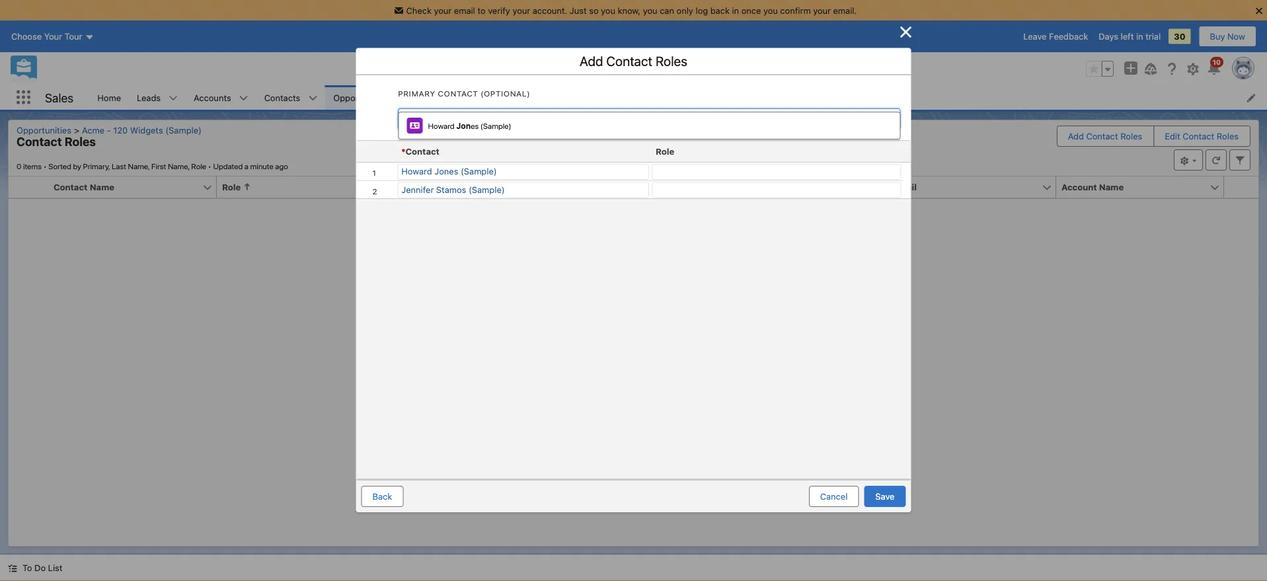 Task type: describe. For each thing, give the bounding box(es) containing it.
can
[[660, 5, 674, 15]]

primary for primary contact (optional)
[[398, 89, 436, 98]]

days left in trial
[[1099, 31, 1161, 41]]

widgets
[[130, 125, 163, 135]]

contact roles|contact roles|list view element
[[8, 120, 1259, 547]]

jennifer stamos (sample) link
[[401, 184, 505, 194]]

contact name
[[54, 182, 114, 192]]

acme - 120 widgets (sample)
[[82, 125, 202, 135]]

know,
[[618, 5, 641, 15]]

leave
[[1024, 31, 1047, 41]]

item number image for contact name element
[[9, 177, 48, 198]]

jon
[[456, 121, 471, 131]]

updated
[[213, 161, 243, 171]]

2 your from the left
[[513, 5, 530, 15]]

primary for primary
[[558, 182, 592, 192]]

item number element for contact element
[[357, 141, 396, 162]]

verify
[[488, 5, 510, 15]]

es
[[471, 121, 479, 131]]

leave feedback
[[1024, 31, 1088, 41]]

roles inside button
[[1217, 131, 1239, 141]]

jennifer stamos (sample)
[[401, 184, 505, 194]]

120
[[113, 125, 128, 135]]

forecasts link
[[482, 85, 537, 110]]

name for contact name
[[90, 182, 114, 192]]

*
[[401, 146, 406, 156]]

to
[[478, 5, 486, 15]]

jennifer
[[401, 184, 434, 194]]

sales
[[45, 90, 74, 105]]

email button
[[889, 177, 1042, 198]]

accounts link
[[186, 85, 239, 110]]

role for role element related to contact element
[[656, 146, 674, 156]]

(optional)
[[481, 89, 531, 98]]

email element
[[889, 177, 1064, 198]]

contacts link
[[256, 85, 308, 110]]

1 your from the left
[[434, 5, 452, 15]]

do
[[34, 563, 46, 573]]

trial
[[1146, 31, 1161, 41]]

just
[[570, 5, 587, 15]]

howard for howard jones (sample)
[[401, 166, 432, 176]]

title button
[[385, 177, 538, 198]]

0 horizontal spatial opportunities link
[[17, 125, 77, 135]]

now
[[1228, 31, 1246, 41]]

primary element
[[553, 177, 729, 198]]

role element for contact name element
[[217, 177, 393, 198]]

0 items • sorted by primary, last name, first name, role • updated a minute ago
[[17, 161, 288, 171]]

option containing howard
[[399, 115, 900, 136]]

days
[[1099, 31, 1119, 41]]

roles up by
[[65, 135, 96, 149]]

leave feedback link
[[1024, 31, 1088, 41]]

a
[[244, 161, 249, 171]]

contacts list item
[[256, 85, 325, 110]]

30
[[1174, 31, 1186, 41]]

(sample) right es at top
[[480, 121, 511, 131]]

1 • from the left
[[43, 161, 47, 171]]

0 vertical spatial opportunities link
[[325, 85, 396, 110]]

item number element for contact name element
[[9, 177, 48, 198]]

leads
[[137, 93, 161, 102]]

howard jones (sample)
[[401, 166, 497, 176]]

inverse image
[[898, 24, 914, 40]]

acme
[[82, 125, 104, 135]]

confirm
[[780, 5, 811, 15]]

sorted
[[49, 161, 71, 171]]

1 name, from the left
[[128, 161, 150, 171]]

add inside "button"
[[1068, 131, 1084, 141]]

account.
[[533, 5, 567, 15]]

edit contact roles
[[1165, 131, 1239, 141]]

primary contact element
[[398, 86, 531, 98]]

calendar
[[421, 93, 457, 102]]

(sample) up title element
[[461, 166, 497, 176]]

contact name element
[[48, 177, 225, 198]]

ago
[[275, 161, 288, 171]]

3 you from the left
[[764, 5, 778, 15]]

so
[[589, 5, 599, 15]]

add contact roles inside "button"
[[1068, 131, 1143, 141]]

back button
[[361, 486, 403, 507]]

save
[[876, 491, 895, 501]]

account name button
[[1056, 177, 1210, 198]]

list
[[48, 563, 62, 573]]

text default image
[[8, 564, 17, 573]]

2 you from the left
[[643, 5, 658, 15]]

last
[[112, 161, 126, 171]]

to
[[22, 563, 32, 573]]

buy now button
[[1199, 26, 1257, 47]]

first
[[151, 161, 166, 171]]

back
[[373, 491, 392, 501]]

home
[[97, 93, 121, 102]]

howard jones (sample) link
[[401, 166, 497, 176]]

contact inside recently viewed grid
[[406, 146, 440, 156]]

once
[[742, 5, 761, 15]]

calendar link
[[413, 85, 465, 110]]

check your email to verify your account. just so you know, you can only log back in once you confirm your email.
[[406, 5, 857, 15]]

account name element
[[1056, 177, 1232, 198]]

recently viewed grid
[[357, 141, 911, 199]]

by
[[73, 161, 81, 171]]

calendar list item
[[413, 85, 482, 110]]

email
[[454, 5, 475, 15]]

contact inside "button"
[[1087, 131, 1118, 141]]

* contact
[[401, 146, 440, 156]]

contact roles status
[[17, 161, 213, 171]]

cancel
[[820, 491, 848, 501]]

howard jon es (sample)
[[428, 121, 511, 131]]



Task type: locate. For each thing, give the bounding box(es) containing it.
1 horizontal spatial role
[[222, 182, 241, 192]]

back
[[710, 5, 730, 15]]

title
[[390, 182, 409, 192]]

in right left
[[1136, 31, 1143, 41]]

primary,
[[83, 161, 110, 171]]

you right 'once'
[[764, 5, 778, 15]]

phone button
[[721, 177, 874, 198]]

1 horizontal spatial name,
[[168, 161, 190, 171]]

0 vertical spatial primary
[[398, 89, 436, 98]]

0 horizontal spatial your
[[434, 5, 452, 15]]

contact name button
[[48, 177, 202, 198]]

contact roles
[[17, 135, 96, 149]]

item number image inside contact roles|contact roles|list view element
[[9, 177, 48, 198]]

role element down ago
[[217, 177, 393, 198]]

roles
[[656, 53, 688, 69], [1121, 131, 1143, 141], [1217, 131, 1239, 141], [65, 135, 96, 149]]

1 horizontal spatial opportunities link
[[325, 85, 396, 110]]

leads list item
[[129, 85, 186, 110]]

1 you from the left
[[601, 5, 615, 15]]

1 vertical spatial add
[[1068, 131, 1084, 141]]

to do list button
[[0, 555, 70, 581]]

name for account name
[[1099, 182, 1124, 192]]

roles up action image
[[1217, 131, 1239, 141]]

your
[[434, 5, 452, 15], [513, 5, 530, 15], [813, 5, 831, 15]]

list view controls image
[[1174, 149, 1203, 171]]

1 horizontal spatial add
[[1068, 131, 1084, 141]]

item number image left *
[[357, 141, 396, 162]]

1 vertical spatial howard
[[401, 166, 432, 176]]

1 horizontal spatial in
[[1136, 31, 1143, 41]]

(sample) right "stamos"
[[469, 184, 505, 194]]

opportunities link
[[325, 85, 396, 110], [17, 125, 77, 135]]

item number image for contact element
[[357, 141, 396, 162]]

name,
[[128, 161, 150, 171], [168, 161, 190, 171]]

add up the account
[[1068, 131, 1084, 141]]

item number element
[[357, 141, 396, 162], [9, 177, 48, 198]]

2 name from the left
[[1099, 182, 1124, 192]]

0 horizontal spatial name
[[90, 182, 114, 192]]

primary
[[398, 89, 436, 98], [558, 182, 592, 192]]

item number element left *
[[357, 141, 396, 162]]

None text field
[[398, 108, 901, 129]]

1 horizontal spatial you
[[643, 5, 658, 15]]

cancel button
[[809, 486, 859, 507]]

buy now
[[1210, 31, 1246, 41]]

0 horizontal spatial item number image
[[9, 177, 48, 198]]

item number image
[[357, 141, 396, 162], [9, 177, 48, 198]]

1 vertical spatial item number element
[[9, 177, 48, 198]]

name
[[90, 182, 114, 192], [1099, 182, 1124, 192]]

your left email.
[[813, 5, 831, 15]]

roles inside "button"
[[1121, 131, 1143, 141]]

0 horizontal spatial opportunities
[[17, 125, 71, 135]]

role inside button
[[222, 182, 241, 192]]

1 horizontal spatial item number image
[[357, 141, 396, 162]]

add contact roles down 'check your email to verify your account. just so you know, you can only log back in once you confirm your email.'
[[580, 53, 688, 69]]

role up primary element
[[656, 146, 674, 156]]

account
[[1062, 182, 1097, 192]]

1 horizontal spatial opportunities
[[333, 93, 388, 102]]

0 vertical spatial howard
[[428, 121, 455, 131]]

action element
[[1224, 177, 1259, 198]]

name, right last
[[128, 161, 150, 171]]

items
[[23, 161, 42, 171]]

item number element down items
[[9, 177, 48, 198]]

howard inside recently viewed grid
[[401, 166, 432, 176]]

role element
[[651, 141, 908, 162], [217, 177, 393, 198]]

roles down can
[[656, 53, 688, 69]]

jones
[[435, 166, 458, 176]]

email.
[[833, 5, 857, 15]]

role for role button at left top
[[222, 182, 241, 192]]

option
[[399, 115, 900, 136]]

1 vertical spatial item number image
[[9, 177, 48, 198]]

name right the account
[[1099, 182, 1124, 192]]

save button
[[864, 486, 906, 507]]

opportunities inside contact roles|contact roles|list view element
[[17, 125, 71, 135]]

2 horizontal spatial your
[[813, 5, 831, 15]]

2 horizontal spatial you
[[764, 5, 778, 15]]

• right items
[[43, 161, 47, 171]]

1 horizontal spatial add contact roles
[[1068, 131, 1143, 141]]

1 horizontal spatial item number element
[[357, 141, 396, 162]]

howard left the jon
[[428, 121, 455, 131]]

opportunities
[[333, 93, 388, 102], [17, 125, 71, 135]]

0 horizontal spatial role element
[[217, 177, 393, 198]]

1 vertical spatial add contact roles
[[1068, 131, 1143, 141]]

role button
[[217, 177, 370, 198]]

name, right "first"
[[168, 161, 190, 171]]

1 horizontal spatial role element
[[651, 141, 908, 162]]

(sample)
[[480, 121, 511, 131], [165, 125, 202, 135], [461, 166, 497, 176], [469, 184, 505, 194]]

0 vertical spatial item number image
[[357, 141, 396, 162]]

0 horizontal spatial name,
[[128, 161, 150, 171]]

add contact roles up account name
[[1068, 131, 1143, 141]]

accounts
[[194, 93, 231, 102]]

log
[[696, 5, 708, 15]]

• left updated on the left of page
[[208, 161, 211, 171]]

your left email
[[434, 5, 452, 15]]

opportunities inside opportunities list item
[[333, 93, 388, 102]]

leads link
[[129, 85, 169, 110]]

0 horizontal spatial in
[[732, 5, 739, 15]]

0 vertical spatial in
[[732, 5, 739, 15]]

0 vertical spatial add contact roles
[[580, 53, 688, 69]]

0 horizontal spatial •
[[43, 161, 47, 171]]

you
[[601, 5, 615, 15], [643, 5, 658, 15], [764, 5, 778, 15]]

action image
[[1224, 177, 1259, 198]]

contacts
[[264, 93, 300, 102]]

to do list
[[22, 563, 62, 573]]

you left can
[[643, 5, 658, 15]]

only
[[677, 5, 693, 15]]

0 vertical spatial role
[[656, 146, 674, 156]]

0 horizontal spatial item number element
[[9, 177, 48, 198]]

0 horizontal spatial you
[[601, 5, 615, 15]]

opportunities list item
[[325, 85, 413, 110]]

email
[[894, 182, 917, 192]]

1 vertical spatial role
[[191, 161, 206, 171]]

2 vertical spatial role
[[222, 182, 241, 192]]

2 name, from the left
[[168, 161, 190, 171]]

0 horizontal spatial add
[[580, 53, 603, 69]]

1 vertical spatial in
[[1136, 31, 1143, 41]]

role inside recently viewed grid
[[656, 146, 674, 156]]

1 vertical spatial role element
[[217, 177, 393, 198]]

item number image inside recently viewed grid
[[357, 141, 396, 162]]

1 horizontal spatial your
[[513, 5, 530, 15]]

acme - 120 widgets (sample) link
[[77, 125, 207, 135]]

group
[[1086, 61, 1114, 77]]

edit contact roles button
[[1154, 126, 1249, 146]]

add contact roles
[[580, 53, 688, 69], [1068, 131, 1143, 141]]

1 vertical spatial opportunities link
[[17, 125, 77, 135]]

0 horizontal spatial primary
[[398, 89, 436, 98]]

your right verify
[[513, 5, 530, 15]]

1 horizontal spatial primary
[[558, 182, 592, 192]]

0 vertical spatial item number element
[[357, 141, 396, 162]]

name down primary,
[[90, 182, 114, 192]]

contact element
[[396, 141, 653, 162]]

contact
[[606, 53, 653, 69], [438, 89, 478, 98], [1087, 131, 1118, 141], [1183, 131, 1215, 141], [17, 135, 62, 149], [406, 146, 440, 156], [54, 182, 88, 192]]

role down updated on the left of page
[[222, 182, 241, 192]]

1 horizontal spatial •
[[208, 161, 211, 171]]

0
[[17, 161, 21, 171]]

0 vertical spatial add
[[580, 53, 603, 69]]

home link
[[89, 85, 129, 110]]

howard for howard jon es (sample)
[[428, 121, 455, 131]]

feedback
[[1049, 31, 1088, 41]]

0 horizontal spatial add contact roles
[[580, 53, 688, 69]]

role left updated on the left of page
[[191, 161, 206, 171]]

role
[[656, 146, 674, 156], [191, 161, 206, 171], [222, 182, 241, 192]]

2 horizontal spatial role
[[656, 146, 674, 156]]

primary inside contact roles|contact roles|list view element
[[558, 182, 592, 192]]

1 vertical spatial opportunities
[[17, 125, 71, 135]]

phone
[[726, 182, 753, 192]]

1 horizontal spatial name
[[1099, 182, 1124, 192]]

forecasts
[[490, 93, 529, 102]]

accounts list item
[[186, 85, 256, 110]]

item number image down items
[[9, 177, 48, 198]]

add
[[580, 53, 603, 69], [1068, 131, 1084, 141]]

0 vertical spatial role element
[[651, 141, 908, 162]]

list containing home
[[89, 85, 1267, 110]]

•
[[43, 161, 47, 171], [208, 161, 211, 171]]

roles left edit
[[1121, 131, 1143, 141]]

buy
[[1210, 31, 1225, 41]]

primary contact (optional)
[[398, 89, 531, 98]]

2 • from the left
[[208, 161, 211, 171]]

3 your from the left
[[813, 5, 831, 15]]

add contact roles button
[[1058, 126, 1153, 146]]

title element
[[385, 177, 561, 198]]

role element up phone button
[[651, 141, 908, 162]]

-
[[107, 125, 111, 135]]

0 horizontal spatial role
[[191, 161, 206, 171]]

role element for contact element
[[651, 141, 908, 162]]

stamos
[[436, 184, 466, 194]]

(sample) right widgets
[[165, 125, 202, 135]]

1 name from the left
[[90, 182, 114, 192]]

minute
[[250, 161, 273, 171]]

0 vertical spatial opportunities
[[333, 93, 388, 102]]

left
[[1121, 31, 1134, 41]]

(sample) inside contact roles|contact roles|list view element
[[165, 125, 202, 135]]

list
[[89, 85, 1267, 110]]

howard up jennifer
[[401, 166, 432, 176]]

account name
[[1062, 182, 1124, 192]]

you right "so" on the left
[[601, 5, 615, 15]]

add down "so" on the left
[[580, 53, 603, 69]]

phone element
[[721, 177, 896, 198]]

check
[[406, 5, 432, 15]]

in right back
[[732, 5, 739, 15]]

1 vertical spatial primary
[[558, 182, 592, 192]]



Task type: vqa. For each thing, say whether or not it's contained in the screenshot.
the topmost Status
no



